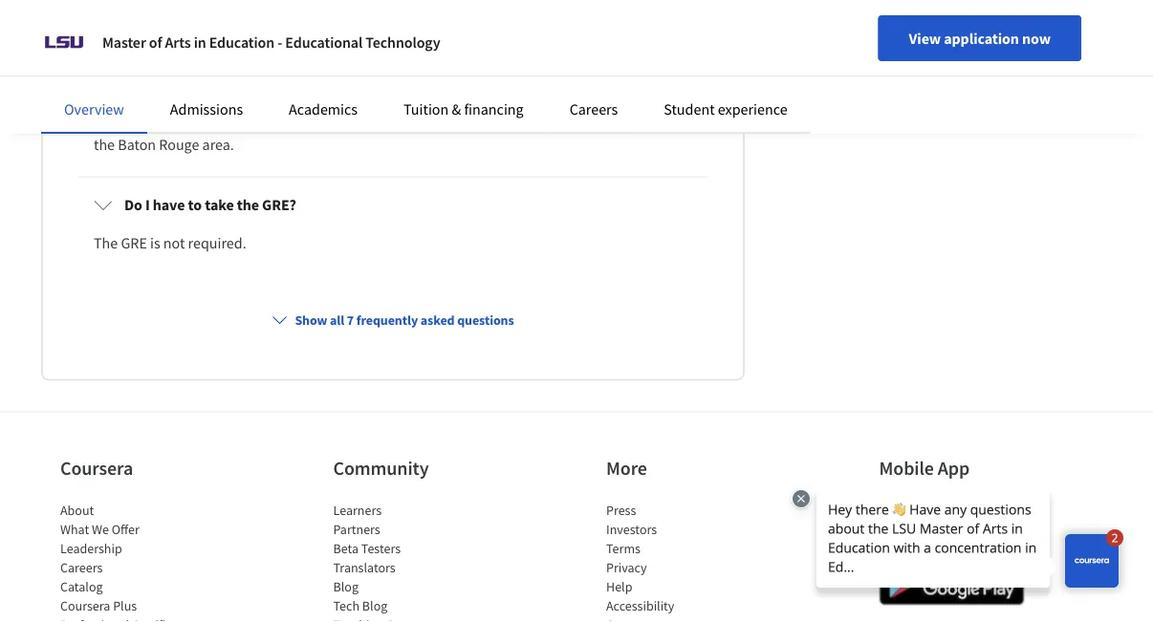Task type: vqa. For each thing, say whether or not it's contained in the screenshot.


Task type: locate. For each thing, give the bounding box(es) containing it.
0 horizontal spatial careers
[[60, 559, 103, 577]]

list containing learners
[[333, 501, 496, 623]]

accessibility
[[606, 598, 675, 615]]

leadership link
[[60, 540, 122, 557]]

&
[[452, 99, 461, 119]]

no
[[514, 90, 530, 109]]

0 horizontal spatial the
[[94, 136, 115, 155]]

2 list from the left
[[333, 501, 496, 623]]

careers
[[570, 99, 618, 119], [60, 559, 103, 577]]

do for do i have to take the gre?
[[124, 196, 142, 215]]

tuition
[[404, 99, 449, 119]]

1 coursera from the top
[[60, 457, 133, 480]]

online
[[464, 52, 508, 71], [222, 90, 264, 109]]

1 vertical spatial to
[[567, 113, 580, 132]]

1 vertical spatial the
[[94, 136, 115, 155]]

1 horizontal spatial list item
[[333, 616, 496, 623]]

the down the check in the left of the page
[[94, 136, 115, 155]]

appearance.
[[608, 90, 687, 109]]

require
[[465, 90, 511, 109]]

help
[[606, 579, 633, 596]]

careers link right the 'on-' at the left of the page
[[570, 99, 618, 119]]

list containing press
[[606, 501, 769, 623]]

the right 'at'
[[304, 52, 326, 71]]

0 horizontal spatial blog
[[333, 579, 359, 596]]

the right take
[[237, 196, 259, 215]]

gre?
[[262, 196, 296, 215]]

2 be from the left
[[656, 113, 672, 132]]

coursera inside about what we offer leadership careers catalog coursera plus
[[60, 598, 110, 615]]

coursera plus link
[[60, 598, 137, 615]]

0 vertical spatial to
[[221, 52, 235, 71]]

lsu inside no, you do not. lsu online programs are 100% online and require no on-campus appearance. check with your program for any activities or events that may be available to you should be in the baton rouge area.
[[194, 90, 219, 109]]

careers right the 'on-' at the left of the page
[[570, 99, 618, 119]]

list item for community
[[333, 616, 496, 623]]

partners
[[333, 521, 380, 538]]

2 list item from the left
[[333, 616, 496, 623]]

your
[[167, 113, 196, 132]]

2 do from the top
[[124, 196, 142, 215]]

show all 7 frequently asked questions button
[[264, 303, 522, 338]]

lsu up the are
[[329, 52, 355, 71]]

1 vertical spatial you
[[583, 113, 607, 132]]

i for have
[[145, 196, 150, 215]]

lsu up and
[[435, 52, 461, 71]]

1 horizontal spatial you
[[583, 113, 607, 132]]

0 horizontal spatial be
[[487, 113, 503, 132]]

0 vertical spatial the
[[304, 52, 326, 71]]

list containing about
[[60, 501, 223, 623]]

programs?
[[511, 52, 582, 71]]

2 horizontal spatial lsu
[[435, 52, 461, 71]]

be down appearance.
[[656, 113, 672, 132]]

0 horizontal spatial to
[[188, 196, 202, 215]]

may
[[456, 113, 484, 132]]

tuition & financing link
[[404, 99, 524, 119]]

2 horizontal spatial list item
[[606, 616, 769, 623]]

list for community
[[333, 501, 496, 623]]

1 vertical spatial online
[[222, 90, 264, 109]]

to right the available
[[567, 113, 580, 132]]

1 list item from the left
[[60, 616, 223, 623]]

coursera
[[60, 457, 133, 480], [60, 598, 110, 615]]

of
[[149, 33, 162, 52]]

1 do from the top
[[124, 52, 142, 71]]

do i ever need to appear at the lsu campus for lsu online programs? button
[[78, 34, 708, 88]]

1 horizontal spatial for
[[413, 52, 432, 71]]

0 horizontal spatial you
[[119, 90, 142, 109]]

1 vertical spatial careers link
[[60, 559, 103, 577]]

careers link
[[570, 99, 618, 119], [60, 559, 103, 577]]

careers up catalog
[[60, 559, 103, 577]]

2 horizontal spatial to
[[567, 113, 580, 132]]

view
[[909, 29, 941, 48]]

leadership
[[60, 540, 122, 557]]

2 i from the top
[[145, 196, 150, 215]]

0 horizontal spatial campus
[[358, 52, 410, 71]]

do
[[124, 52, 142, 71], [124, 196, 142, 215]]

application
[[944, 29, 1019, 48]]

1 horizontal spatial be
[[656, 113, 672, 132]]

learners
[[333, 502, 382, 519]]

0 vertical spatial i
[[145, 52, 150, 71]]

technology
[[366, 33, 440, 52]]

1 list from the left
[[60, 501, 223, 623]]

not.
[[165, 90, 191, 109]]

online up program
[[222, 90, 264, 109]]

0 vertical spatial coursera
[[60, 457, 133, 480]]

academics link
[[289, 99, 358, 119]]

for up online on the top
[[413, 52, 432, 71]]

accessibility link
[[606, 598, 675, 615]]

is
[[150, 234, 160, 253]]

coursera down catalog
[[60, 598, 110, 615]]

overview link
[[64, 99, 124, 119]]

you left should
[[583, 113, 607, 132]]

1 horizontal spatial in
[[676, 113, 688, 132]]

gre
[[121, 234, 147, 253]]

1 horizontal spatial careers
[[570, 99, 618, 119]]

in right arts
[[194, 33, 206, 52]]

frequently
[[356, 312, 418, 329]]

list item down accessibility 'link'
[[606, 616, 769, 623]]

1 horizontal spatial the
[[237, 196, 259, 215]]

terms link
[[606, 540, 641, 557]]

0 horizontal spatial list
[[60, 501, 223, 623]]

about
[[60, 502, 94, 519]]

0 vertical spatial careers link
[[570, 99, 618, 119]]

careers inside about what we offer leadership careers catalog coursera plus
[[60, 559, 103, 577]]

overview
[[64, 99, 124, 119]]

i
[[145, 52, 150, 71], [145, 196, 150, 215]]

privacy
[[606, 559, 647, 577]]

i for ever
[[145, 52, 150, 71]]

be down require
[[487, 113, 503, 132]]

1 vertical spatial careers
[[60, 559, 103, 577]]

beta testers link
[[333, 540, 401, 557]]

to left take
[[188, 196, 202, 215]]

0 vertical spatial online
[[464, 52, 508, 71]]

coursera up about link
[[60, 457, 133, 480]]

1 horizontal spatial campus
[[555, 90, 605, 109]]

1 horizontal spatial blog
[[362, 598, 388, 615]]

1 horizontal spatial careers link
[[570, 99, 618, 119]]

i left have
[[145, 196, 150, 215]]

1 horizontal spatial list
[[333, 501, 496, 623]]

blog
[[333, 579, 359, 596], [362, 598, 388, 615]]

i left 'ever'
[[145, 52, 150, 71]]

download on the app store image
[[879, 506, 1025, 549]]

community
[[333, 457, 429, 480]]

master
[[102, 33, 146, 52]]

0 vertical spatial campus
[[358, 52, 410, 71]]

be
[[487, 113, 503, 132], [656, 113, 672, 132]]

careers link up catalog
[[60, 559, 103, 577]]

lsu
[[329, 52, 355, 71], [435, 52, 461, 71], [194, 90, 219, 109]]

1 vertical spatial blog
[[362, 598, 388, 615]]

1 vertical spatial i
[[145, 196, 150, 215]]

campus up the 100%
[[358, 52, 410, 71]]

0 horizontal spatial for
[[257, 113, 275, 132]]

collapsed list
[[74, 0, 712, 280]]

terms
[[606, 540, 641, 557]]

1 vertical spatial campus
[[555, 90, 605, 109]]

campus
[[358, 52, 410, 71], [555, 90, 605, 109]]

list item down "plus"
[[60, 616, 223, 623]]

online up require
[[464, 52, 508, 71]]

2 vertical spatial the
[[237, 196, 259, 215]]

learners link
[[333, 502, 382, 519]]

1 horizontal spatial online
[[464, 52, 508, 71]]

2 horizontal spatial list
[[606, 501, 769, 623]]

1 vertical spatial in
[[676, 113, 688, 132]]

tech blog link
[[333, 598, 388, 615]]

list item down tech blog link
[[333, 616, 496, 623]]

0 horizontal spatial lsu
[[194, 90, 219, 109]]

blog right tech
[[362, 598, 388, 615]]

plus
[[113, 598, 137, 615]]

list for more
[[606, 501, 769, 623]]

do left have
[[124, 196, 142, 215]]

0 vertical spatial blog
[[333, 579, 359, 596]]

3 list from the left
[[606, 501, 769, 623]]

2 coursera from the top
[[60, 598, 110, 615]]

in down appearance.
[[676, 113, 688, 132]]

no,
[[94, 90, 116, 109]]

do left of
[[124, 52, 142, 71]]

0 horizontal spatial online
[[222, 90, 264, 109]]

0 horizontal spatial in
[[194, 33, 206, 52]]

you left do
[[119, 90, 142, 109]]

catalog link
[[60, 579, 103, 596]]

available
[[506, 113, 563, 132]]

activities
[[305, 113, 362, 132]]

the
[[304, 52, 326, 71], [94, 136, 115, 155], [237, 196, 259, 215]]

all
[[330, 312, 344, 329]]

the inside no, you do not. lsu online programs are 100% online and require no on-campus appearance. check with your program for any activities or events that may be available to you should be in the baton rouge area.
[[94, 136, 115, 155]]

tuition & financing
[[404, 99, 524, 119]]

3 list item from the left
[[606, 616, 769, 623]]

1 vertical spatial do
[[124, 196, 142, 215]]

do i have to take the gre?
[[124, 196, 296, 215]]

mobile app
[[879, 457, 970, 480]]

view application now button
[[878, 15, 1082, 61]]

campus down programs?
[[555, 90, 605, 109]]

1 vertical spatial for
[[257, 113, 275, 132]]

0 horizontal spatial list item
[[60, 616, 223, 623]]

for left 'any'
[[257, 113, 275, 132]]

0 vertical spatial for
[[413, 52, 432, 71]]

2 horizontal spatial the
[[304, 52, 326, 71]]

list
[[60, 501, 223, 623], [333, 501, 496, 623], [606, 501, 769, 623]]

lsu right not.
[[194, 90, 219, 109]]

not
[[163, 234, 185, 253]]

asked
[[421, 312, 455, 329]]

in
[[194, 33, 206, 52], [676, 113, 688, 132]]

blog up tech
[[333, 579, 359, 596]]

online inside no, you do not. lsu online programs are 100% online and require no on-campus appearance. check with your program for any activities or events that may be available to you should be in the baton rouge area.
[[222, 90, 264, 109]]

to right need
[[221, 52, 235, 71]]

list item
[[60, 616, 223, 623], [333, 616, 496, 623], [606, 616, 769, 623]]

the
[[94, 234, 118, 253]]

0 vertical spatial do
[[124, 52, 142, 71]]

do
[[145, 90, 162, 109]]

1 i from the top
[[145, 52, 150, 71]]

1 vertical spatial coursera
[[60, 598, 110, 615]]



Task type: describe. For each thing, give the bounding box(es) containing it.
more
[[606, 457, 647, 480]]

do i ever need to appear at the lsu campus for lsu online programs?
[[124, 52, 582, 71]]

testers
[[361, 540, 401, 557]]

we
[[92, 521, 109, 538]]

check
[[94, 113, 133, 132]]

1 horizontal spatial lsu
[[329, 52, 355, 71]]

events
[[382, 113, 424, 132]]

online inside dropdown button
[[464, 52, 508, 71]]

investors link
[[606, 521, 657, 538]]

what we offer link
[[60, 521, 139, 538]]

programs
[[267, 90, 329, 109]]

or
[[365, 113, 379, 132]]

baton
[[118, 136, 156, 155]]

show
[[295, 312, 327, 329]]

2 vertical spatial to
[[188, 196, 202, 215]]

education
[[209, 33, 275, 52]]

do for do i ever need to appear at the lsu campus for lsu online programs?
[[124, 52, 142, 71]]

student experience
[[664, 99, 788, 119]]

do i have to take the gre? button
[[78, 179, 708, 232]]

now
[[1022, 29, 1051, 48]]

get it on google play image
[[879, 563, 1025, 606]]

list item for more
[[606, 616, 769, 623]]

at
[[288, 52, 301, 71]]

admissions
[[170, 99, 243, 119]]

student experience link
[[664, 99, 788, 119]]

0 vertical spatial careers
[[570, 99, 618, 119]]

show all 7 frequently asked questions
[[295, 312, 514, 329]]

any
[[278, 113, 302, 132]]

for inside no, you do not. lsu online programs are 100% online and require no on-campus appearance. check with your program for any activities or events that may be available to you should be in the baton rouge area.
[[257, 113, 275, 132]]

master of arts in education - educational technology
[[102, 33, 440, 52]]

what
[[60, 521, 89, 538]]

mobile
[[879, 457, 934, 480]]

student
[[664, 99, 715, 119]]

list item for coursera
[[60, 616, 223, 623]]

about what we offer leadership careers catalog coursera plus
[[60, 502, 139, 615]]

in inside no, you do not. lsu online programs are 100% online and require no on-campus appearance. check with your program for any activities or events that may be available to you should be in the baton rouge area.
[[676, 113, 688, 132]]

questions
[[457, 312, 514, 329]]

press link
[[606, 502, 636, 519]]

that
[[427, 113, 453, 132]]

app
[[938, 457, 970, 480]]

financing
[[464, 99, 524, 119]]

catalog
[[60, 579, 103, 596]]

help link
[[606, 579, 633, 596]]

have
[[153, 196, 185, 215]]

press
[[606, 502, 636, 519]]

translators link
[[333, 559, 396, 577]]

privacy link
[[606, 559, 647, 577]]

tech
[[333, 598, 360, 615]]

view application now
[[909, 29, 1051, 48]]

1 horizontal spatial to
[[221, 52, 235, 71]]

no, you do not. lsu online programs are 100% online and require no on-campus appearance. check with your program for any activities or events that may be available to you should be in the baton rouge area.
[[94, 90, 688, 155]]

louisiana state university logo image
[[41, 19, 87, 65]]

are
[[332, 90, 352, 109]]

campus inside dropdown button
[[358, 52, 410, 71]]

to inside no, you do not. lsu online programs are 100% online and require no on-campus appearance. check with your program for any activities or events that may be available to you should be in the baton rouge area.
[[567, 113, 580, 132]]

and
[[437, 90, 462, 109]]

list for coursera
[[60, 501, 223, 623]]

for inside dropdown button
[[413, 52, 432, 71]]

need
[[185, 52, 218, 71]]

1 be from the left
[[487, 113, 503, 132]]

educational
[[285, 33, 363, 52]]

online
[[394, 90, 434, 109]]

rouge
[[159, 136, 199, 155]]

100%
[[355, 90, 391, 109]]

0 vertical spatial you
[[119, 90, 142, 109]]

should
[[610, 113, 653, 132]]

take
[[205, 196, 234, 215]]

beta
[[333, 540, 359, 557]]

partners link
[[333, 521, 380, 538]]

investors
[[606, 521, 657, 538]]

academics
[[289, 99, 358, 119]]

press investors terms privacy help accessibility
[[606, 502, 675, 615]]

with
[[136, 113, 164, 132]]

program
[[199, 113, 254, 132]]

-
[[278, 33, 282, 52]]

area.
[[202, 136, 234, 155]]

experience
[[718, 99, 788, 119]]

blog link
[[333, 579, 359, 596]]

arts
[[165, 33, 191, 52]]

about link
[[60, 502, 94, 519]]

campus inside no, you do not. lsu online programs are 100% online and require no on-campus appearance. check with your program for any activities or events that may be available to you should be in the baton rouge area.
[[555, 90, 605, 109]]

0 horizontal spatial careers link
[[60, 559, 103, 577]]

0 vertical spatial in
[[194, 33, 206, 52]]

appear
[[238, 52, 285, 71]]



